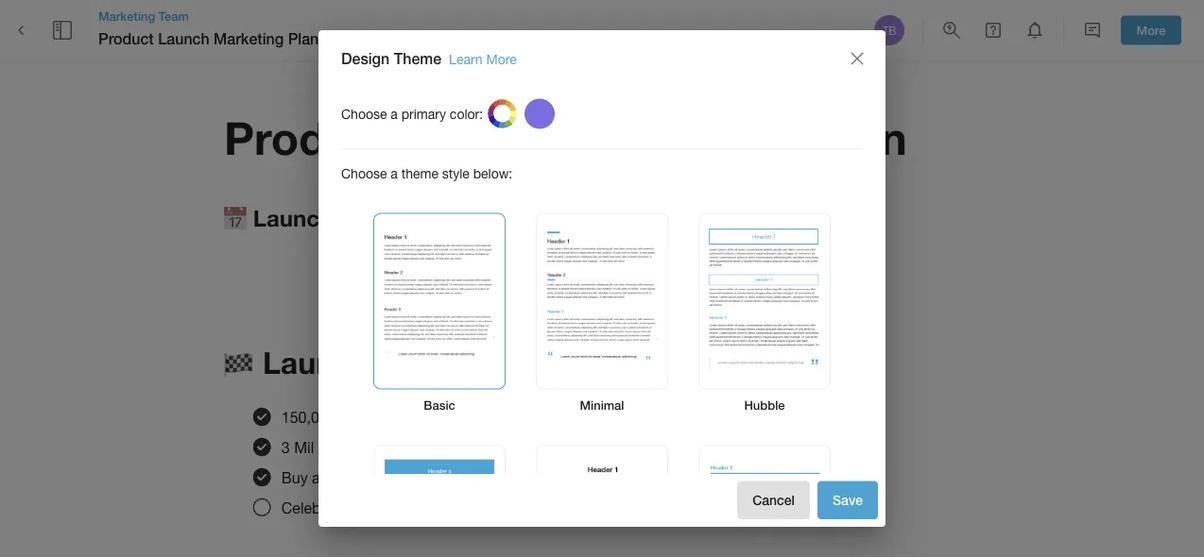 Task type: describe. For each thing, give the bounding box(es) containing it.
goals
[[377, 345, 460, 381]]

📅
[[224, 204, 247, 231]]

launch up below:
[[408, 110, 568, 164]]

1 horizontal spatial marketing
[[214, 30, 284, 48]]

mil
[[294, 439, 314, 456]]

0 horizontal spatial plan
[[288, 30, 319, 48]]

tb
[[882, 24, 896, 37]]

hubble
[[744, 398, 785, 413]]

downloads
[[412, 409, 486, 426]]

celebrate
[[281, 499, 347, 517]]

choose for choose a theme style below:
[[341, 166, 387, 181]]

and
[[370, 469, 395, 487]]

save
[[833, 493, 863, 508]]

1 vertical spatial product launch marketing plan
[[224, 110, 907, 164]]

buy a house and sell my old one!
[[281, 469, 505, 487]]

house!
[[413, 499, 458, 517]]

marketing team
[[98, 8, 189, 23]]

marketing team link
[[98, 7, 370, 25]]

🏁 launch goals
[[224, 345, 460, 381]]

more button
[[1121, 16, 1181, 45]]

house
[[324, 469, 365, 487]]

color:
[[450, 106, 483, 122]]

media
[[364, 439, 406, 456]]

0 vertical spatial marketing
[[98, 8, 155, 23]]

3 mil social media impressions
[[281, 439, 492, 456]]

design theme learn more
[[341, 49, 517, 67]]

🏁
[[224, 345, 254, 381]]

1 horizontal spatial plan
[[812, 110, 907, 164]]

old
[[451, 469, 472, 487]]

learn more link
[[449, 51, 517, 67]]

theme
[[394, 49, 441, 67]]

basic
[[424, 398, 455, 413]]

tb button
[[871, 12, 907, 48]]

0 vertical spatial product launch marketing plan
[[98, 30, 319, 48]]

choose a theme style below:
[[341, 166, 512, 181]]

150,000 thousand downloads
[[281, 409, 486, 426]]

primary
[[401, 106, 446, 122]]

a for house
[[312, 469, 320, 487]]

buy
[[281, 469, 308, 487]]



Task type: vqa. For each thing, say whether or not it's contained in the screenshot.
House!
yes



Task type: locate. For each thing, give the bounding box(es) containing it.
📅 launch date: jan 1, 2022
[[224, 204, 524, 231]]

3
[[281, 439, 290, 456]]

a for primary
[[391, 106, 398, 122]]

more inside button
[[1137, 23, 1166, 37]]

a left theme
[[391, 166, 398, 181]]

theme
[[401, 166, 438, 181]]

choose a primary color:
[[341, 106, 483, 122]]

cancel
[[752, 493, 795, 508]]

date:
[[339, 204, 396, 231]]

jan
[[403, 204, 442, 231]]

remove favorite image
[[344, 27, 367, 50]]

0 vertical spatial choose
[[341, 106, 387, 122]]

1 vertical spatial choose
[[341, 166, 387, 181]]

2 horizontal spatial marketing
[[580, 110, 800, 164]]

impressions
[[410, 439, 492, 456]]

1 vertical spatial more
[[486, 51, 517, 67]]

social
[[318, 439, 360, 456]]

0 horizontal spatial marketing
[[98, 8, 155, 23]]

product launch marketing plan down marketing team link
[[98, 30, 319, 48]]

product launch marketing plan
[[98, 30, 319, 48], [224, 110, 907, 164]]

1 vertical spatial plan
[[812, 110, 907, 164]]

1 horizontal spatial product
[[224, 110, 395, 164]]

a down sell
[[401, 499, 409, 517]]

below:
[[473, 166, 512, 181]]

0 vertical spatial plan
[[288, 30, 319, 48]]

choose up date: in the left top of the page
[[341, 166, 387, 181]]

1 choose from the top
[[341, 106, 387, 122]]

thousand
[[340, 409, 408, 426]]

choose down design
[[341, 106, 387, 122]]

2022
[[473, 204, 524, 231]]

design theme dialog
[[318, 30, 886, 558]]

choose
[[341, 106, 387, 122], [341, 166, 387, 181]]

launch
[[158, 30, 209, 48], [408, 110, 568, 164], [253, 204, 333, 231], [263, 345, 369, 381]]

plan
[[288, 30, 319, 48], [812, 110, 907, 164]]

product launch marketing plan up below:
[[224, 110, 907, 164]]

0 vertical spatial more
[[1137, 23, 1166, 37]]

more
[[1137, 23, 1166, 37], [486, 51, 517, 67]]

marketing
[[98, 8, 155, 23], [214, 30, 284, 48], [580, 110, 800, 164]]

a
[[391, 106, 398, 122], [391, 166, 398, 181], [312, 469, 320, 487], [401, 499, 409, 517]]

a right buy
[[312, 469, 320, 487]]

launch right 📅
[[253, 204, 333, 231]]

my
[[426, 469, 446, 487]]

1 vertical spatial marketing
[[214, 30, 284, 48]]

one!
[[476, 469, 505, 487]]

design
[[341, 49, 390, 67]]

0 vertical spatial product
[[98, 30, 154, 48]]

1 horizontal spatial more
[[1137, 23, 1166, 37]]

a left primary
[[391, 106, 398, 122]]

learn
[[449, 51, 483, 67]]

launch up 150,000
[[263, 345, 369, 381]]

celebrate buying a house!
[[281, 499, 458, 517]]

2 vertical spatial marketing
[[580, 110, 800, 164]]

save button
[[817, 482, 878, 520]]

sell
[[399, 469, 422, 487]]

cancel button
[[737, 482, 810, 520]]

0 horizontal spatial product
[[98, 30, 154, 48]]

150,000
[[281, 409, 336, 426]]

more inside the design theme learn more
[[486, 51, 517, 67]]

launch down 'team'
[[158, 30, 209, 48]]

2 choose from the top
[[341, 166, 387, 181]]

0 horizontal spatial more
[[486, 51, 517, 67]]

1 vertical spatial product
[[224, 110, 395, 164]]

minimal
[[580, 398, 624, 413]]

choose for choose a primary color:
[[341, 106, 387, 122]]

buying
[[351, 499, 397, 517]]

a for theme
[[391, 166, 398, 181]]

style
[[442, 166, 470, 181]]

product
[[98, 30, 154, 48], [224, 110, 395, 164]]

1,
[[448, 204, 467, 231]]

team
[[159, 8, 189, 23]]



